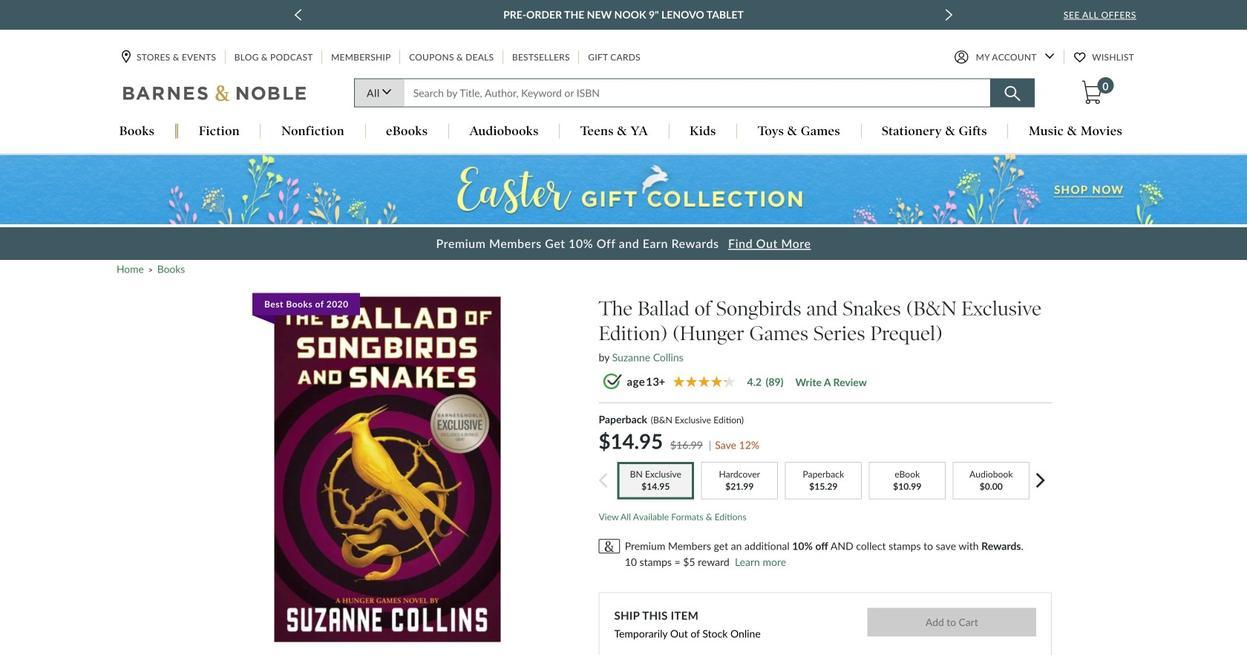 Task type: describe. For each thing, give the bounding box(es) containing it.
logo image
[[123, 84, 308, 105]]

cart image
[[1083, 81, 1103, 104]]

search image
[[1005, 86, 1021, 101]]

easter gift collection - shop now image
[[0, 155, 1248, 224]]

the ballad of songbirds and snakes (b&n exclusive edition) (hunger games series prequel) image
[[275, 297, 501, 642]]

down arrow image
[[1046, 53, 1055, 59]]

Search by Title, Author, Keyword or ISBN text field
[[404, 78, 992, 107]]



Task type: locate. For each thing, give the bounding box(es) containing it.
user image
[[955, 50, 969, 64]]

None field
[[404, 78, 992, 107]]

previous slide / item image
[[294, 9, 302, 21]]

next slide / item image
[[946, 9, 954, 21]]

None submit
[[868, 608, 1037, 637]]

main content
[[0, 154, 1248, 655]]



Task type: vqa. For each thing, say whether or not it's contained in the screenshot.
user image
yes



